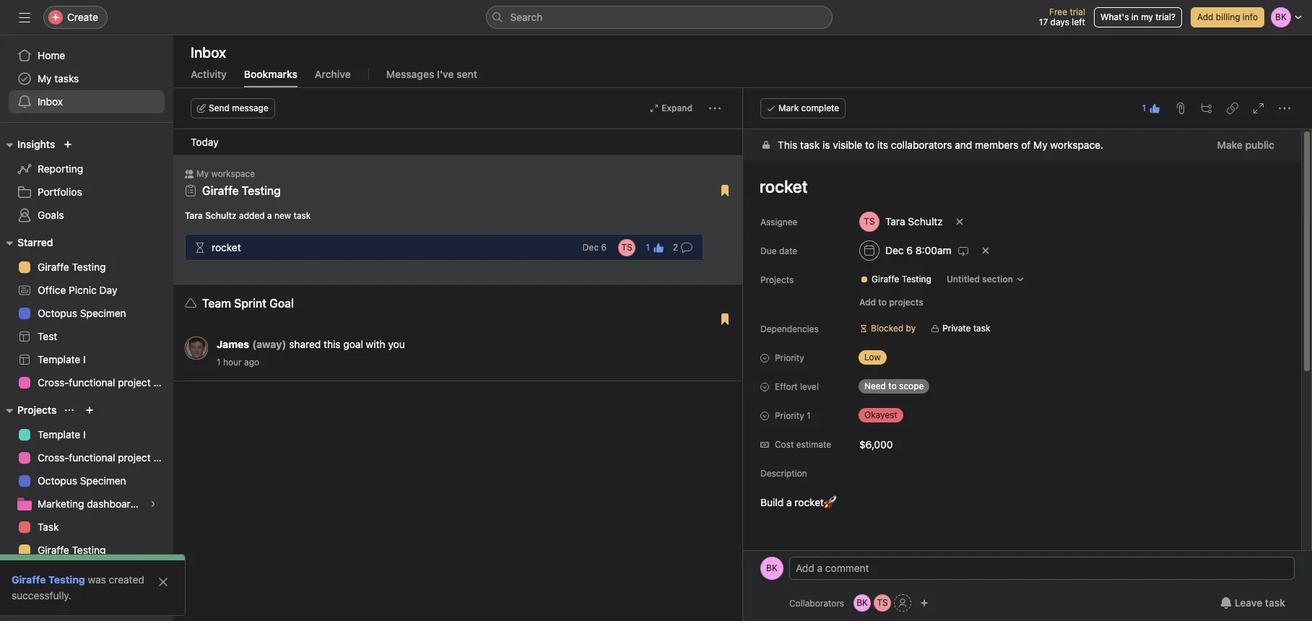 Task type: locate. For each thing, give the bounding box(es) containing it.
2 cross-functional project plan from the top
[[38, 451, 173, 464]]

projects element
[[0, 397, 173, 588]]

giraffe up add to projects
[[872, 274, 900, 285]]

giraffe testing link up picnic
[[9, 256, 165, 279]]

specimen down day
[[80, 307, 126, 319]]

0 vertical spatial template
[[38, 353, 80, 365]]

cross-functional project plan inside projects element
[[38, 451, 173, 464]]

template down test
[[38, 353, 80, 365]]

octopus specimen for functional
[[38, 475, 126, 487]]

search
[[510, 11, 543, 23]]

tara schultz
[[886, 215, 943, 228]]

projects inside dropdown button
[[17, 404, 57, 416]]

2 octopus from the top
[[38, 475, 77, 487]]

0 horizontal spatial bk
[[766, 563, 778, 574]]

1 vertical spatial cross-functional project plan
[[38, 451, 173, 464]]

cross-
[[38, 376, 69, 389], [38, 451, 69, 464]]

remove assignee image
[[955, 217, 964, 226]]

add to projects button
[[853, 293, 930, 313]]

tara up the dependencies icon
[[185, 210, 203, 221]]

2 plan from the top
[[153, 451, 173, 464]]

2 button
[[669, 237, 697, 258]]

dec inside dropdown button
[[886, 244, 904, 256]]

1 vertical spatial a
[[787, 496, 792, 509]]

testing up added at the top of the page
[[242, 184, 281, 197]]

add to projects
[[860, 297, 924, 308]]

goal
[[343, 338, 363, 350]]

invite
[[40, 596, 67, 608]]

1 marketing from the top
[[38, 498, 84, 510]]

dec 6 8:00am
[[886, 244, 952, 256]]

1 priority from the top
[[775, 352, 804, 363]]

insights
[[17, 138, 55, 150]]

1 vertical spatial cross-functional project plan link
[[9, 446, 173, 470]]

1 left the attachments: add a file to this task, rocket image
[[1142, 103, 1146, 113]]

2 cross-functional project plan link from the top
[[9, 446, 173, 470]]

2 specimen from the top
[[80, 475, 126, 487]]

1 horizontal spatial my
[[196, 168, 209, 179]]

main content
[[743, 129, 1302, 621]]

need
[[865, 381, 886, 391]]

plan for cross-functional project plan link inside the projects element
[[153, 451, 173, 464]]

marketing up task
[[38, 498, 84, 510]]

cross- inside projects element
[[38, 451, 69, 464]]

main content containing this task is visible to its collaborators and members of my workspace.
[[743, 129, 1302, 621]]

1 vertical spatial 1 button
[[642, 237, 669, 258]]

to
[[865, 139, 875, 151], [879, 297, 887, 308], [889, 381, 897, 391]]

priority for priority 1
[[775, 410, 804, 421]]

testing down task link
[[72, 544, 106, 556]]

0 horizontal spatial my
[[38, 72, 52, 85]]

1 vertical spatial my
[[1034, 139, 1048, 151]]

schultz up dec 6 8:00am
[[908, 215, 943, 228]]

0 vertical spatial template i
[[38, 353, 86, 365]]

octopus inside projects element
[[38, 475, 77, 487]]

project down test link
[[118, 376, 151, 389]]

1 horizontal spatial a
[[787, 496, 792, 509]]

2 priority from the top
[[775, 410, 804, 421]]

cross-functional project plan link up new project or portfolio icon
[[9, 371, 173, 394]]

my inside global element
[[38, 72, 52, 85]]

projects down due date
[[761, 274, 794, 285]]

0 horizontal spatial inbox
[[38, 95, 63, 108]]

0 vertical spatial octopus
[[38, 307, 77, 319]]

2 marketing from the top
[[38, 567, 84, 579]]

my
[[38, 72, 52, 85], [1034, 139, 1048, 151], [196, 168, 209, 179]]

1 vertical spatial priority
[[775, 410, 804, 421]]

0 vertical spatial project
[[118, 376, 151, 389]]

build a rocket🚀
[[761, 496, 837, 509]]

was
[[88, 574, 106, 586]]

ts button right dec 6
[[618, 239, 636, 256]]

0 vertical spatial 1 button
[[1138, 98, 1165, 118]]

0 vertical spatial octopus specimen
[[38, 307, 126, 319]]

private task
[[943, 323, 991, 334]]

1 vertical spatial octopus
[[38, 475, 77, 487]]

0 vertical spatial bk
[[766, 563, 778, 574]]

6 inside dropdown button
[[907, 244, 913, 256]]

1 horizontal spatial tara
[[886, 215, 906, 228]]

1 horizontal spatial schultz
[[908, 215, 943, 228]]

reporting
[[38, 163, 83, 175]]

add up blocked
[[860, 297, 876, 308]]

task link
[[9, 516, 165, 539]]

0 horizontal spatial 6
[[601, 242, 607, 253]]

sprint goal
[[234, 297, 294, 310]]

to left its
[[865, 139, 875, 151]]

i down new project or portfolio icon
[[83, 428, 86, 441]]

1 horizontal spatial to
[[879, 297, 887, 308]]

schultz inside dropdown button
[[908, 215, 943, 228]]

cross- up show options, current sort, top icon at bottom left
[[38, 376, 69, 389]]

ts right dec 6
[[622, 242, 633, 252]]

giraffe testing link up marketing dashboard
[[9, 539, 165, 562]]

template inside starred element
[[38, 353, 80, 365]]

to inside popup button
[[889, 381, 897, 391]]

office
[[38, 284, 66, 296]]

repeats image
[[958, 245, 969, 256]]

ts button left add or remove collaborators image
[[874, 594, 891, 612]]

visible
[[833, 139, 863, 151]]

cross-functional project plan link inside starred element
[[9, 371, 173, 394]]

cross-functional project plan for cross-functional project plan link inside the projects element
[[38, 451, 173, 464]]

6 left 2
[[601, 242, 607, 253]]

add for add to projects
[[860, 297, 876, 308]]

2 horizontal spatial to
[[889, 381, 897, 391]]

my
[[1141, 12, 1153, 22]]

i inside projects element
[[83, 428, 86, 441]]

collaborators
[[891, 139, 952, 151]]

tara up dec 6 8:00am dropdown button
[[886, 215, 906, 228]]

bookmarks link
[[244, 68, 298, 87]]

dec for dec 6 8:00am
[[886, 244, 904, 256]]

to left projects at right
[[879, 297, 887, 308]]

template i link down new project or portfolio icon
[[9, 423, 165, 446]]

specimen inside starred element
[[80, 307, 126, 319]]

schultz
[[205, 210, 237, 221], [908, 215, 943, 228]]

1 template from the top
[[38, 353, 80, 365]]

octopus specimen inside starred element
[[38, 307, 126, 319]]

0 vertical spatial template i link
[[9, 348, 165, 371]]

add inside rocket dialog
[[860, 297, 876, 308]]

template i link down test
[[9, 348, 165, 371]]

add billing info
[[1198, 12, 1258, 22]]

1 inside main content
[[807, 410, 811, 421]]

octopus specimen up the marketing dashboards link
[[38, 475, 126, 487]]

estimate
[[796, 439, 832, 450]]

0 horizontal spatial 1 button
[[642, 237, 669, 258]]

octopus specimen link up marketing dashboards
[[9, 470, 165, 493]]

complete
[[801, 103, 839, 113]]

global element
[[0, 35, 173, 122]]

octopus up the marketing dashboards link
[[38, 475, 77, 487]]

home
[[38, 49, 65, 61]]

1 vertical spatial octopus specimen
[[38, 475, 126, 487]]

1 horizontal spatial ts
[[877, 597, 888, 608]]

2 vertical spatial to
[[889, 381, 897, 391]]

octopus specimen inside projects element
[[38, 475, 126, 487]]

functional up new project or portfolio icon
[[69, 376, 115, 389]]

0 horizontal spatial schultz
[[205, 210, 237, 221]]

add
[[1198, 12, 1214, 22], [860, 297, 876, 308]]

tara inside dropdown button
[[886, 215, 906, 228]]

project up see details, marketing dashboards icon
[[118, 451, 151, 464]]

need to scope button
[[853, 376, 950, 397]]

1 vertical spatial specimen
[[80, 475, 126, 487]]

giraffe testing inside main content
[[872, 274, 932, 285]]

template down show options, current sort, top icon at bottom left
[[38, 428, 80, 441]]

plan for cross-functional project plan link inside the starred element
[[153, 376, 173, 389]]

0 vertical spatial plan
[[153, 376, 173, 389]]

1 template i from the top
[[38, 353, 86, 365]]

dec 6 8:00am button
[[853, 238, 976, 264]]

priority for priority
[[775, 352, 804, 363]]

1 vertical spatial to
[[879, 297, 887, 308]]

1 horizontal spatial 1 button
[[1138, 98, 1165, 118]]

starred element
[[0, 230, 173, 397]]

effort level
[[775, 381, 819, 392]]

giraffe testing up projects at right
[[872, 274, 932, 285]]

octopus specimen link down picnic
[[9, 302, 165, 325]]

cross-functional project plan up dashboards
[[38, 451, 173, 464]]

2 template from the top
[[38, 428, 80, 441]]

hide sidebar image
[[19, 12, 30, 23]]

2 vertical spatial my
[[196, 168, 209, 179]]

template i inside starred element
[[38, 353, 86, 365]]

1 horizontal spatial add
[[1198, 12, 1214, 22]]

priority down dependencies
[[775, 352, 804, 363]]

1 vertical spatial marketing
[[38, 567, 84, 579]]

0 horizontal spatial dec
[[583, 242, 599, 253]]

giraffe inside starred element
[[38, 261, 69, 273]]

add for add billing info
[[1198, 12, 1214, 22]]

1 horizontal spatial dec
[[886, 244, 904, 256]]

a inside rocket dialog
[[787, 496, 792, 509]]

1 button left the attachments: add a file to this task, rocket image
[[1138, 98, 1165, 118]]

cross-functional project plan inside starred element
[[38, 376, 173, 389]]

new image
[[64, 140, 73, 149]]

0 vertical spatial functional
[[69, 376, 115, 389]]

schultz left added at the top of the page
[[205, 210, 237, 221]]

office picnic day
[[38, 284, 117, 296]]

6
[[601, 242, 607, 253], [907, 244, 913, 256]]

0 vertical spatial bk button
[[761, 557, 784, 580]]

my right the of
[[1034, 139, 1048, 151]]

ts left add or remove collaborators image
[[877, 597, 888, 608]]

1 down the level
[[807, 410, 811, 421]]

insights element
[[0, 131, 173, 230]]

1 vertical spatial functional
[[69, 451, 115, 464]]

starred button
[[0, 234, 53, 251]]

expand button
[[644, 98, 699, 118]]

giraffe testing link up add to projects
[[855, 272, 938, 287]]

1 vertical spatial ts
[[877, 597, 888, 608]]

giraffe down task
[[38, 544, 69, 556]]

1 horizontal spatial inbox
[[191, 44, 226, 61]]

giraffe testing up office picnic day
[[38, 261, 106, 273]]

1 cross-functional project plan link from the top
[[9, 371, 173, 394]]

added
[[239, 210, 265, 221]]

ts button inside rocket dialog
[[874, 594, 891, 612]]

1 project from the top
[[118, 376, 151, 389]]

i inside starred element
[[83, 353, 86, 365]]

6 for dec 6
[[601, 242, 607, 253]]

0 horizontal spatial a
[[267, 210, 272, 221]]

1 octopus specimen from the top
[[38, 307, 126, 319]]

to inside button
[[879, 297, 887, 308]]

functional up marketing dashboards
[[69, 451, 115, 464]]

giraffe testing link inside rocket dialog
[[855, 272, 938, 287]]

0 vertical spatial a
[[267, 210, 272, 221]]

0 vertical spatial priority
[[775, 352, 804, 363]]

activity link
[[191, 68, 227, 87]]

to right need
[[889, 381, 897, 391]]

0 vertical spatial ts
[[622, 242, 633, 252]]

1 horizontal spatial ts button
[[874, 594, 891, 612]]

more actions for this task image
[[1279, 103, 1291, 114]]

bk down build
[[766, 563, 778, 574]]

new
[[274, 210, 291, 221]]

giraffe testing link up successfully.
[[12, 574, 85, 586]]

cross-functional project plan link up marketing dashboards
[[9, 446, 173, 470]]

bk right collaborators
[[857, 597, 868, 608]]

tara schultz button
[[853, 209, 950, 235]]

0 vertical spatial cross-
[[38, 376, 69, 389]]

task for this
[[800, 139, 820, 151]]

0 vertical spatial ts button
[[618, 239, 636, 256]]

priority down "effort"
[[775, 410, 804, 421]]

2 horizontal spatial my
[[1034, 139, 1048, 151]]

1 vertical spatial template
[[38, 428, 80, 441]]

1 horizontal spatial projects
[[761, 274, 794, 285]]

low
[[865, 352, 881, 363]]

1 vertical spatial inbox
[[38, 95, 63, 108]]

octopus specimen
[[38, 307, 126, 319], [38, 475, 126, 487]]

functional inside projects element
[[69, 451, 115, 464]]

trial?
[[1156, 12, 1176, 22]]

bk button right collaborators
[[854, 594, 871, 612]]

leave task
[[1235, 597, 1286, 609]]

projects left show options, current sort, top icon at bottom left
[[17, 404, 57, 416]]

giraffe testing link inside projects element
[[9, 539, 165, 562]]

specimen for functional
[[80, 475, 126, 487]]

a
[[267, 210, 272, 221], [787, 496, 792, 509]]

reporting link
[[9, 157, 165, 181]]

1 vertical spatial plan
[[153, 451, 173, 464]]

0 vertical spatial my
[[38, 72, 52, 85]]

1 inside james (away) shared this goal with you 1 hour ago
[[217, 357, 221, 368]]

task right private
[[974, 323, 991, 334]]

my left tasks
[[38, 72, 52, 85]]

add left billing
[[1198, 12, 1214, 22]]

inbox down my tasks
[[38, 95, 63, 108]]

i for second template i link
[[83, 428, 86, 441]]

plan inside starred element
[[153, 376, 173, 389]]

goals link
[[9, 204, 165, 227]]

cross-functional project plan up new project or portfolio icon
[[38, 376, 173, 389]]

my workspace
[[196, 168, 255, 179]]

specimen up dashboards
[[80, 475, 126, 487]]

plan inside projects element
[[153, 451, 173, 464]]

date
[[779, 246, 797, 256]]

testing inside projects element
[[72, 544, 106, 556]]

6 left 8:00am at the top right of page
[[907, 244, 913, 256]]

effort
[[775, 381, 798, 392]]

giraffe testing up successfully.
[[12, 574, 85, 586]]

testing up projects at right
[[902, 274, 932, 285]]

1 vertical spatial cross-
[[38, 451, 69, 464]]

marketing for marketing dashboards
[[38, 498, 84, 510]]

okayest button
[[853, 405, 940, 425]]

2 template i from the top
[[38, 428, 86, 441]]

octopus down office at the left top of the page
[[38, 307, 77, 319]]

dec
[[583, 242, 599, 253], [886, 244, 904, 256]]

1 vertical spatial template i
[[38, 428, 86, 441]]

0 horizontal spatial add
[[860, 297, 876, 308]]

1 vertical spatial template i link
[[9, 423, 165, 446]]

6 for dec 6 8:00am
[[907, 244, 913, 256]]

0 horizontal spatial tara
[[185, 210, 203, 221]]

testing up invite
[[48, 574, 85, 586]]

template inside projects element
[[38, 428, 80, 441]]

1 left the hour
[[217, 357, 221, 368]]

full screen image
[[1253, 103, 1265, 114]]

make
[[1217, 139, 1243, 151]]

1 specimen from the top
[[80, 307, 126, 319]]

leave task button
[[1211, 590, 1295, 616]]

template i down show options, current sort, top icon at bottom left
[[38, 428, 86, 441]]

add subtask image
[[1201, 103, 1213, 114]]

a right build
[[787, 496, 792, 509]]

test link
[[9, 325, 165, 348]]

1 octopus specimen link from the top
[[9, 302, 165, 325]]

schultz for tara schultz
[[908, 215, 943, 228]]

0 horizontal spatial ts
[[622, 242, 633, 252]]

task left is
[[800, 139, 820, 151]]

1 vertical spatial project
[[118, 451, 151, 464]]

testing
[[242, 184, 281, 197], [72, 261, 106, 273], [902, 274, 932, 285], [72, 544, 106, 556], [48, 574, 85, 586]]

functional inside starred element
[[69, 376, 115, 389]]

dependencies image
[[194, 242, 206, 253]]

a left new
[[267, 210, 272, 221]]

1 cross-functional project plan from the top
[[38, 376, 173, 389]]

2 i from the top
[[83, 428, 86, 441]]

octopus specimen down picnic
[[38, 307, 126, 319]]

marketing
[[38, 498, 84, 510], [38, 567, 84, 579]]

1
[[1142, 103, 1146, 113], [646, 242, 650, 252], [217, 357, 221, 368], [807, 410, 811, 421]]

cross- down show options, current sort, top icon at bottom left
[[38, 451, 69, 464]]

1 functional from the top
[[69, 376, 115, 389]]

send message
[[209, 103, 269, 113]]

testing up the office picnic day link
[[72, 261, 106, 273]]

giraffe up successfully.
[[12, 574, 46, 586]]

1 horizontal spatial 6
[[907, 244, 913, 256]]

attachments: add a file to this task, rocket image
[[1175, 103, 1187, 114]]

giraffe testing
[[202, 184, 281, 197], [38, 261, 106, 273], [872, 274, 932, 285], [38, 544, 106, 556], [12, 574, 85, 586]]

specimen
[[80, 307, 126, 319], [80, 475, 126, 487]]

0 vertical spatial cross-functional project plan
[[38, 376, 173, 389]]

invite button
[[14, 589, 76, 615]]

task for leave
[[1265, 597, 1286, 609]]

inbox link
[[9, 90, 165, 113]]

marketing up successfully.
[[38, 567, 84, 579]]

trial
[[1070, 7, 1086, 17]]

template i link
[[9, 348, 165, 371], [9, 423, 165, 446]]

1 vertical spatial bk
[[857, 597, 868, 608]]

giraffe up office at the left top of the page
[[38, 261, 69, 273]]

rocket dialog
[[743, 88, 1312, 621]]

2 functional from the top
[[69, 451, 115, 464]]

task right new
[[294, 210, 311, 221]]

1 cross- from the top
[[38, 376, 69, 389]]

due date
[[761, 246, 797, 256]]

send
[[209, 103, 230, 113]]

giraffe testing down task link
[[38, 544, 106, 556]]

build
[[761, 496, 784, 509]]

i down test link
[[83, 353, 86, 365]]

archive all image
[[715, 173, 727, 184]]

1 vertical spatial add
[[860, 297, 876, 308]]

1 plan from the top
[[153, 376, 173, 389]]

giraffe inside projects element
[[38, 544, 69, 556]]

2 octopus specimen link from the top
[[9, 470, 165, 493]]

this
[[778, 139, 798, 151]]

0 vertical spatial cross-functional project plan link
[[9, 371, 173, 394]]

1 button left 2
[[642, 237, 669, 258]]

my left workspace
[[196, 168, 209, 179]]

insights button
[[0, 136, 55, 153]]

make public button
[[1208, 132, 1284, 158]]

template i down test
[[38, 353, 86, 365]]

task right the leave
[[1265, 597, 1286, 609]]

0 vertical spatial i
[[83, 353, 86, 365]]

octopus specimen link for functional
[[9, 470, 165, 493]]

2 octopus specimen from the top
[[38, 475, 126, 487]]

task inside button
[[1265, 597, 1286, 609]]

archive link
[[315, 68, 351, 87]]

1 vertical spatial i
[[83, 428, 86, 441]]

bk button down build
[[761, 557, 784, 580]]

cross-functional project plan link inside projects element
[[9, 446, 173, 470]]

workspace
[[211, 168, 255, 179]]

1 vertical spatial octopus specimen link
[[9, 470, 165, 493]]

2 cross- from the top
[[38, 451, 69, 464]]

0 vertical spatial projects
[[761, 274, 794, 285]]

0 horizontal spatial to
[[865, 139, 875, 151]]

task
[[800, 139, 820, 151], [294, 210, 311, 221], [974, 323, 991, 334], [1265, 597, 1286, 609]]

0 horizontal spatial projects
[[17, 404, 57, 416]]

1 vertical spatial bk button
[[854, 594, 871, 612]]

1 octopus from the top
[[38, 307, 77, 319]]

cross- inside starred element
[[38, 376, 69, 389]]

inbox up "activity"
[[191, 44, 226, 61]]

template i
[[38, 353, 86, 365], [38, 428, 86, 441]]

1 i from the top
[[83, 353, 86, 365]]

2
[[673, 242, 678, 252]]

0 horizontal spatial bk button
[[761, 557, 784, 580]]

0 vertical spatial octopus specimen link
[[9, 302, 165, 325]]

1 horizontal spatial bk
[[857, 597, 868, 608]]

0 vertical spatial marketing
[[38, 498, 84, 510]]

free
[[1050, 7, 1068, 17]]

ts inside rocket dialog
[[877, 597, 888, 608]]

1 vertical spatial ts button
[[874, 594, 891, 612]]

specimen inside projects element
[[80, 475, 126, 487]]

hour
[[223, 357, 242, 368]]

0 vertical spatial add
[[1198, 12, 1214, 22]]

1 vertical spatial projects
[[17, 404, 57, 416]]

dec 6
[[583, 242, 607, 253]]

octopus inside starred element
[[38, 307, 77, 319]]

0 vertical spatial specimen
[[80, 307, 126, 319]]



Task type: describe. For each thing, give the bounding box(es) containing it.
my inside rocket dialog
[[1034, 139, 1048, 151]]

you
[[388, 338, 405, 350]]

need to scope
[[865, 381, 924, 391]]

collaborators
[[789, 598, 844, 609]]

inbox inside global element
[[38, 95, 63, 108]]

ja button
[[185, 337, 208, 360]]

create button
[[43, 6, 108, 29]]

is
[[823, 139, 830, 151]]

new project or portfolio image
[[86, 406, 94, 415]]

scope
[[899, 381, 924, 391]]

workspace.
[[1051, 139, 1104, 151]]

section
[[983, 274, 1013, 285]]

octopus for office
[[38, 307, 77, 319]]

messages i've sent
[[386, 68, 477, 80]]

activity
[[191, 68, 227, 80]]

2 template i link from the top
[[9, 423, 165, 446]]

i for 2nd template i link from the bottom
[[83, 353, 86, 365]]

due
[[761, 246, 777, 256]]

info
[[1243, 12, 1258, 22]]

dashboards
[[87, 498, 142, 510]]

close image
[[157, 576, 169, 588]]

to for need
[[889, 381, 897, 391]]

left
[[1072, 17, 1086, 27]]

1 left 2
[[646, 242, 650, 252]]

testing inside main content
[[902, 274, 932, 285]]

starred
[[17, 236, 53, 248]]

giraffe testing link down workspace
[[202, 184, 281, 197]]

of
[[1022, 139, 1031, 151]]

specimen for picnic
[[80, 307, 126, 319]]

rocket🚀
[[795, 496, 837, 509]]

1 horizontal spatial bk button
[[854, 594, 871, 612]]

cross- for cross-functional project plan link inside the projects element
[[38, 451, 69, 464]]

public
[[1246, 139, 1275, 151]]

0 vertical spatial inbox
[[191, 44, 226, 61]]

and
[[955, 139, 972, 151]]

tara for tara schultz
[[886, 215, 906, 228]]

what's in my trial? button
[[1094, 7, 1182, 27]]

james link
[[217, 338, 249, 350]]

members
[[975, 139, 1019, 151]]

ja
[[192, 342, 201, 353]]

1 template i link from the top
[[9, 348, 165, 371]]

shared
[[289, 338, 321, 350]]

description
[[761, 468, 807, 479]]

more actions image
[[709, 103, 721, 114]]

marketing for marketing dashboard
[[38, 567, 84, 579]]

dashboard
[[87, 567, 137, 579]]

octopus for cross-
[[38, 475, 77, 487]]

assignee
[[761, 217, 798, 228]]

portfolios link
[[9, 181, 165, 204]]

mark
[[779, 103, 799, 113]]

okayest
[[865, 410, 898, 420]]

james (away) shared this goal with you 1 hour ago
[[217, 338, 405, 368]]

goals
[[38, 209, 64, 221]]

portfolios
[[38, 186, 82, 198]]

billing
[[1216, 12, 1241, 22]]

my for my tasks
[[38, 72, 52, 85]]

this task is visible to its collaborators and members of my workspace.
[[778, 139, 1104, 151]]

low button
[[853, 347, 940, 368]]

giraffe testing inside starred element
[[38, 261, 106, 273]]

marketing dashboard
[[38, 567, 137, 579]]

its
[[877, 139, 888, 151]]

0 vertical spatial to
[[865, 139, 875, 151]]

0 horizontal spatial ts button
[[618, 239, 636, 256]]

james
[[217, 338, 249, 350]]

clear due date image
[[981, 246, 990, 255]]

task for private
[[974, 323, 991, 334]]

private
[[943, 323, 971, 334]]

giraffe testing down workspace
[[202, 184, 281, 197]]

tara schultz added a new task
[[185, 210, 311, 221]]

projects inside rocket dialog
[[761, 274, 794, 285]]

rocket
[[212, 241, 241, 253]]

giraffe testing inside projects element
[[38, 544, 106, 556]]

template i inside projects element
[[38, 428, 86, 441]]

cost
[[775, 439, 794, 450]]

schultz for tara schultz added a new task
[[205, 210, 237, 221]]

archive
[[315, 68, 351, 80]]

(away)
[[252, 338, 286, 350]]

send message button
[[191, 98, 275, 118]]

add or remove collaborators image
[[920, 599, 929, 607]]

Cost estimate text field
[[853, 431, 1026, 457]]

in
[[1132, 12, 1139, 22]]

untitled section button
[[940, 269, 1031, 290]]

2 project from the top
[[118, 451, 151, 464]]

Task Name text field
[[750, 170, 1284, 203]]

show options, current sort, top image
[[65, 406, 74, 415]]

my tasks
[[38, 72, 79, 85]]

messages
[[386, 68, 434, 80]]

dependencies
[[761, 324, 819, 334]]

cross-functional project plan for cross-functional project plan link inside the starred element
[[38, 376, 173, 389]]

giraffe testing link inside starred element
[[9, 256, 165, 279]]

priority 1
[[775, 410, 811, 421]]

office picnic day link
[[9, 279, 165, 302]]

main content inside rocket dialog
[[743, 129, 1302, 621]]

this
[[324, 338, 341, 350]]

cost estimate
[[775, 439, 832, 450]]

what's in my trial?
[[1101, 12, 1176, 22]]

octopus specimen link for picnic
[[9, 302, 165, 325]]

archive notification image
[[715, 301, 727, 313]]

i've
[[437, 68, 454, 80]]

see details, marketing dashboards image
[[149, 500, 157, 509]]

project inside starred element
[[118, 376, 151, 389]]

created
[[109, 574, 144, 586]]

team
[[202, 297, 231, 310]]

giraffe down my workspace
[[202, 184, 239, 197]]

marketing dashboards link
[[9, 493, 165, 516]]

picnic
[[69, 284, 97, 296]]

messages i've sent link
[[386, 68, 477, 87]]

my for my workspace
[[196, 168, 209, 179]]

bookmarks
[[244, 68, 298, 80]]

expand
[[662, 103, 693, 113]]

search list box
[[486, 6, 832, 29]]

giraffe inside main content
[[872, 274, 900, 285]]

copy task link image
[[1227, 103, 1239, 114]]

dec for dec 6
[[583, 242, 599, 253]]

8:00am
[[916, 244, 952, 256]]

untitled section
[[947, 274, 1013, 285]]

octopus specimen for picnic
[[38, 307, 126, 319]]

with
[[366, 338, 385, 350]]

tara for tara schultz added a new task
[[185, 210, 203, 221]]

blocked by button
[[853, 319, 923, 339]]

cross- for cross-functional project plan link inside the starred element
[[38, 376, 69, 389]]

to for add
[[879, 297, 887, 308]]

testing inside starred element
[[72, 261, 106, 273]]

test
[[38, 330, 57, 342]]



Task type: vqa. For each thing, say whether or not it's contained in the screenshot.
bottommost Cross-functional project plan
yes



